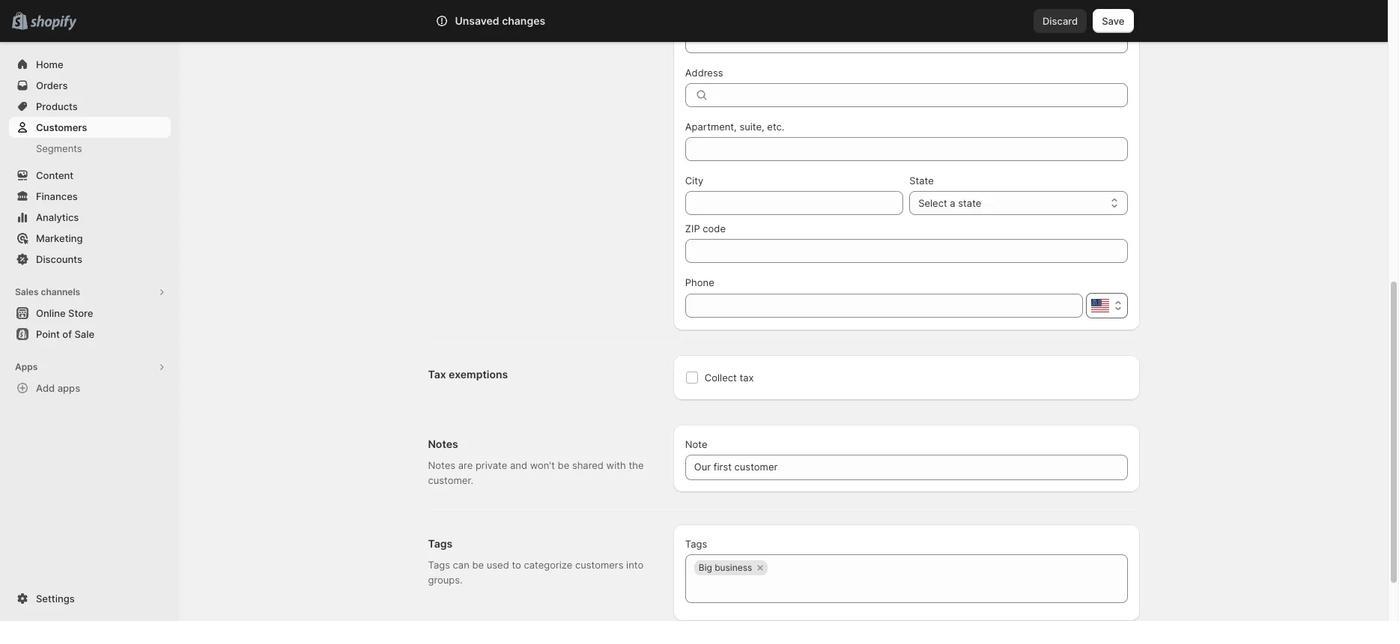 Task type: describe. For each thing, give the bounding box(es) containing it.
analytics
[[36, 211, 79, 223]]

business
[[715, 562, 753, 573]]

won't
[[530, 459, 555, 471]]

categorize
[[524, 559, 573, 571]]

search
[[502, 15, 534, 27]]

a
[[950, 197, 956, 209]]

collect
[[705, 372, 737, 384]]

sales
[[15, 286, 39, 298]]

select a state
[[919, 197, 982, 209]]

finances link
[[9, 186, 171, 207]]

point of sale
[[36, 328, 94, 340]]

marketing link
[[9, 228, 171, 249]]

home link
[[9, 54, 171, 75]]

online
[[36, 307, 66, 319]]

products link
[[9, 96, 171, 117]]

private
[[476, 459, 508, 471]]

tax
[[428, 368, 446, 381]]

segments
[[36, 142, 82, 154]]

discard
[[1043, 15, 1079, 27]]

big
[[699, 562, 713, 573]]

settings link
[[9, 588, 171, 609]]

ZIP code text field
[[686, 239, 1128, 263]]

sales channels
[[15, 286, 80, 298]]

can
[[453, 559, 470, 571]]

be inside 'tags can be used to categorize customers into groups.'
[[472, 559, 484, 571]]

products
[[36, 100, 78, 112]]

tags can be used to categorize customers into groups.
[[428, 559, 644, 586]]

zip code
[[686, 223, 726, 235]]

save button
[[1094, 9, 1134, 33]]

apps
[[57, 382, 80, 394]]

to
[[512, 559, 521, 571]]

and
[[510, 459, 528, 471]]

notes for notes are private and won't be shared with the customer.
[[428, 459, 456, 471]]

customers
[[36, 121, 87, 133]]

tags inside 'tags can be used to categorize customers into groups.'
[[428, 559, 450, 571]]

phone
[[686, 277, 715, 289]]

point of sale link
[[9, 324, 171, 345]]

state
[[910, 175, 934, 187]]

online store link
[[9, 303, 171, 324]]

point of sale button
[[0, 324, 180, 345]]

groups.
[[428, 574, 463, 586]]

discounts link
[[9, 249, 171, 270]]

customers link
[[9, 117, 171, 138]]

unsaved changes
[[455, 14, 546, 27]]

marketing
[[36, 232, 83, 244]]

used
[[487, 559, 509, 571]]

save
[[1103, 15, 1125, 27]]

apps
[[15, 361, 38, 372]]

shared
[[572, 459, 604, 471]]

tax exemptions
[[428, 368, 508, 381]]

notes for notes
[[428, 438, 458, 450]]

big business
[[699, 562, 753, 573]]

segments link
[[9, 138, 171, 159]]

note
[[686, 438, 708, 450]]

Company text field
[[686, 29, 1128, 53]]

search button
[[477, 9, 912, 33]]

channels
[[41, 286, 80, 298]]

united states (+1) image
[[1091, 299, 1109, 312]]

customer.
[[428, 474, 474, 486]]

collect tax
[[705, 372, 754, 384]]

shopify image
[[30, 16, 77, 31]]



Task type: vqa. For each thing, say whether or not it's contained in the screenshot.
'Products'
yes



Task type: locate. For each thing, give the bounding box(es) containing it.
Tags field
[[695, 576, 1119, 603]]

etc.
[[768, 121, 785, 133]]

with
[[607, 459, 626, 471]]

Address text field
[[716, 83, 1128, 107]]

apartment, suite, etc.
[[686, 121, 785, 133]]

sales channels button
[[9, 282, 171, 303]]

zip
[[686, 223, 700, 235]]

1 vertical spatial be
[[472, 559, 484, 571]]

home
[[36, 58, 63, 70]]

Apartment, suite, etc. text field
[[686, 137, 1128, 161]]

add apps
[[36, 382, 80, 394]]

tax
[[740, 372, 754, 384]]

notes
[[428, 438, 458, 450], [428, 459, 456, 471]]

online store
[[36, 307, 93, 319]]

discard button
[[1034, 9, 1088, 33]]

notes are private and won't be shared with the customer.
[[428, 459, 644, 486]]

0 horizontal spatial be
[[472, 559, 484, 571]]

online store button
[[0, 303, 180, 324]]

apps button
[[9, 357, 171, 378]]

1 horizontal spatial be
[[558, 459, 570, 471]]

2 notes from the top
[[428, 459, 456, 471]]

of
[[62, 328, 72, 340]]

tags
[[428, 537, 453, 550], [686, 538, 708, 550], [428, 559, 450, 571]]

code
[[703, 223, 726, 235]]

the
[[629, 459, 644, 471]]

city
[[686, 175, 704, 187]]

exemptions
[[449, 368, 508, 381]]

orders
[[36, 79, 68, 91]]

sale
[[74, 328, 94, 340]]

changes
[[502, 14, 546, 27]]

be inside notes are private and won't be shared with the customer.
[[558, 459, 570, 471]]

unsaved
[[455, 14, 500, 27]]

address
[[686, 67, 724, 79]]

state
[[959, 197, 982, 209]]

into
[[627, 559, 644, 571]]

City text field
[[686, 191, 904, 215]]

suite,
[[740, 121, 765, 133]]

store
[[68, 307, 93, 319]]

0 vertical spatial notes
[[428, 438, 458, 450]]

customers
[[575, 559, 624, 571]]

Note text field
[[686, 455, 1128, 480]]

notes inside notes are private and won't be shared with the customer.
[[428, 459, 456, 471]]

settings
[[36, 593, 75, 605]]

orders link
[[9, 75, 171, 96]]

be right won't
[[558, 459, 570, 471]]

select
[[919, 197, 948, 209]]

discounts
[[36, 253, 82, 265]]

content
[[36, 169, 74, 181]]

point
[[36, 328, 60, 340]]

1 notes from the top
[[428, 438, 458, 450]]

be
[[558, 459, 570, 471], [472, 559, 484, 571]]

are
[[458, 459, 473, 471]]

1 vertical spatial notes
[[428, 459, 456, 471]]

0 vertical spatial be
[[558, 459, 570, 471]]

be right can
[[472, 559, 484, 571]]

add apps button
[[9, 378, 171, 399]]

finances
[[36, 190, 78, 202]]

content link
[[9, 165, 171, 186]]

apartment,
[[686, 121, 737, 133]]

add
[[36, 382, 55, 394]]

analytics link
[[9, 207, 171, 228]]

Phone text field
[[686, 294, 1083, 318]]



